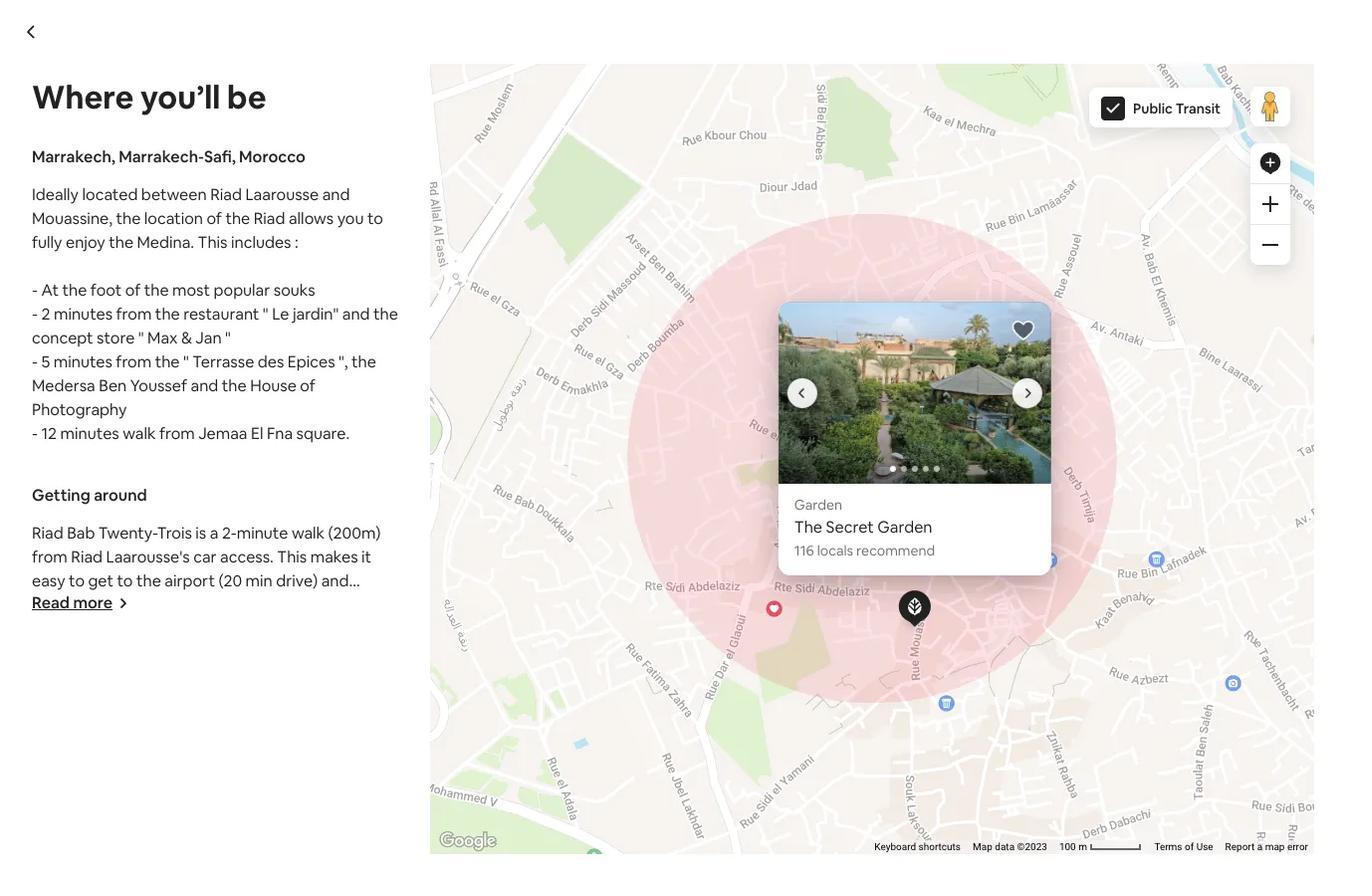 Task type: locate. For each thing, give the bounding box(es) containing it.
store inside where you'll be dialog
[[97, 328, 135, 349]]

1 horizontal spatial error
[[1288, 842, 1309, 853]]

& inside where you'll be dialog
[[181, 328, 192, 349]]

in right "joined"
[[242, 587, 253, 605]]

0 horizontal spatial 5
[[41, 352, 50, 373]]

0 horizontal spatial " terrasse
[[183, 352, 254, 373]]

walk up makes
[[292, 523, 325, 544]]

©2023 left 500
[[922, 262, 952, 273]]

more inside where you'll be dialog
[[73, 593, 113, 614]]

public
[[1134, 100, 1173, 118]]

0 horizontal spatial foot
[[90, 280, 122, 301]]

youssef
[[130, 376, 187, 396], [562, 439, 619, 460]]

247
[[1043, 53, 1063, 69]]

0 vertical spatial ideally
[[32, 184, 79, 205]]

map data ©2023 for 100 m
[[973, 842, 1048, 853]]

shortcuts
[[823, 262, 866, 273], [919, 842, 961, 853]]

photography
[[32, 399, 127, 420], [751, 439, 846, 460]]

between inside where you'll be dialog
[[141, 184, 207, 205]]

0 vertical spatial map data ©2023
[[878, 262, 952, 273]]

1 vertical spatial data
[[996, 842, 1015, 853]]

riad
[[210, 184, 242, 205], [254, 208, 285, 229], [294, 344, 326, 365], [659, 344, 691, 365], [32, 523, 63, 544], [71, 547, 103, 568]]

jemaa up the minute
[[282, 463, 331, 484]]

youssef inside where you'll be dialog
[[130, 376, 187, 396]]

of inside ideally located between riad laarousse and mouassine, the location of the riad allows you to fully enjoy the medina. this includes :
[[207, 208, 222, 229]]

1 horizontal spatial between
[[225, 344, 291, 365]]

map for 500 m
[[1182, 262, 1202, 273]]

concept
[[32, 328, 93, 349], [486, 415, 547, 436]]

1 response from the top
[[681, 669, 752, 690]]

fna inside where you'll be dialog
[[267, 423, 293, 444]]

0 vertical spatial terms of use
[[1071, 262, 1130, 273]]

map inside where you'll be dialog
[[973, 842, 993, 853]]

0 vertical spatial el
[[251, 423, 263, 444]]

jemaa
[[198, 423, 248, 444], [282, 463, 331, 484]]

1 horizontal spatial 5
[[125, 439, 134, 460]]

0 vertical spatial fna
[[267, 423, 293, 444]]

0 vertical spatial terms
[[1071, 262, 1099, 273]]

keyboard shortcuts inside where you'll be dialog
[[875, 842, 961, 853]]

1 horizontal spatial ideally
[[116, 344, 162, 365]]

1 horizontal spatial square.
[[380, 463, 434, 484]]

0 vertical spatial use
[[1113, 262, 1130, 273]]

report a map error inside where you'll be dialog
[[1226, 842, 1309, 853]]

gardens
[[32, 619, 94, 640]]

zoom out image
[[1263, 237, 1279, 253]]

google image
[[121, 249, 186, 275], [435, 829, 501, 855]]

1 vertical spatial use
[[1197, 842, 1214, 853]]

marrakech,
[[32, 146, 115, 167], [116, 306, 199, 327], [179, 680, 260, 701]]

restaurant inside - at the foot of the most popular souks - 2 minutes from the restaurant " le jardin" and the concept store " max & jan " - 5 minutes from the " terrasse des epices ", the medersa ben youssef and the house of photography - 12 minutes walk from jemaa el fna square.
[[184, 304, 259, 325]]

1 horizontal spatial house
[[682, 439, 728, 460]]

joined
[[195, 587, 239, 605]]

100%
[[793, 669, 830, 690]]

0 horizontal spatial data
[[900, 262, 920, 273]]

el right show more button
[[251, 423, 263, 444]]

error inside where you'll be dialog
[[1288, 842, 1309, 853]]

m inside 100 m button
[[1079, 842, 1088, 853]]

in inside i offer 2 riads in the medina of marrakech for rent for long weekends with family or friends!
[[213, 728, 226, 749]]

1 horizontal spatial most
[[256, 392, 294, 412]]

map data ©2023 left 500
[[878, 262, 952, 273]]

0 horizontal spatial house
[[250, 376, 297, 396]]

january
[[256, 587, 307, 605]]

map inside where you'll be dialog
[[1266, 842, 1286, 853]]

2 vertical spatial this
[[277, 547, 307, 568]]

in for by
[[242, 587, 253, 605]]

epices ", inside where you'll be dialog
[[288, 352, 348, 373]]

©2023 for 500 m
[[922, 262, 952, 273]]

1 vertical spatial square.
[[380, 463, 434, 484]]

chloé is a superhost. learn more about chloé. image
[[116, 547, 179, 611], [116, 547, 179, 611]]

2 inside where you'll be dialog
[[41, 304, 50, 325]]

offer
[[123, 728, 158, 749]]

fully
[[32, 232, 62, 253], [792, 344, 823, 365]]

map right airbnb in the bottom of the page
[[973, 842, 993, 853]]

1 vertical spatial ideally located between riad laarousse and mouassine, the location of the riad allows you to fully enjoy the medina. this includes :
[[116, 344, 1059, 365]]

m right 100
[[1079, 842, 1088, 853]]

1 horizontal spatial map
[[973, 842, 993, 853]]

more down get
[[73, 593, 113, 614]]

0 horizontal spatial enjoy
[[66, 232, 105, 253]]

report inside where you'll be dialog
[[1226, 842, 1256, 853]]

photography up show
[[32, 399, 127, 420]]

response rate : 100%
[[681, 669, 830, 690]]

walk up 2-
[[206, 463, 239, 484]]

google map
showing 8 points of interest. region
[[75, 0, 1347, 282]]

0 vertical spatial location
[[144, 208, 203, 229]]

data left 500
[[900, 262, 920, 273]]

trois
[[157, 523, 192, 544]]

public transit
[[1134, 100, 1221, 118]]

1 horizontal spatial located
[[166, 344, 222, 365]]

"
[[263, 304, 269, 325], [138, 328, 144, 349], [347, 415, 352, 436], [592, 415, 598, 436]]

- at the foot of the most popular souks - 2 minutes from the restaurant " le jardin" and the concept store " max & jan " - 5 minutes from the " terrasse des epices ", the medersa ben youssef and the house of photography - 12 minutes walk from jemaa el fna square.
[[32, 280, 398, 444], [116, 392, 846, 484]]

116 locals recommend
[[795, 542, 936, 560]]

use inside where you'll be dialog
[[1197, 842, 1214, 853]]

jemaa right show
[[198, 423, 248, 444]]

a inside riad bab twenty-trois is a 2-minute walk (200m) from riad laarousse's car access. this makes it easy to get to the airport (20 min drive) and outings to geliz (new town) where the majorelle gardens and yves saint laurent museum are located.
[[210, 523, 219, 544]]

©2023 left 100
[[1018, 842, 1048, 853]]

enjoy
[[66, 232, 105, 253], [826, 344, 866, 365]]

ideally inside where you'll be dialog
[[32, 184, 79, 205]]

terms for 100 m
[[1155, 842, 1183, 853]]

photography inside where you'll be dialog
[[32, 399, 127, 420]]

this inside riad bab twenty-trois is a 2-minute walk (200m) from riad laarousse's car access. this makes it easy to get to the airport (20 min drive) and outings to geliz (new town) where the majorelle gardens and yves saint laurent museum are located.
[[277, 547, 307, 568]]

ideally located between riad laarousse and mouassine, the location of the riad allows you to fully enjoy the medina. this includes : inside where you'll be dialog
[[32, 184, 384, 253]]

󰀃
[[430, 633, 440, 657]]

0 horizontal spatial between
[[141, 184, 207, 205]]

0 horizontal spatial safi,
[[204, 146, 236, 167]]

terms of use link right 100 m button
[[1155, 842, 1214, 853]]

report a map error link
[[1142, 262, 1225, 273], [1226, 842, 1309, 853]]

morocco inside where you'll be dialog
[[239, 146, 306, 167]]

for right "rent"
[[474, 728, 495, 749]]

walk up around in the bottom of the page
[[123, 423, 156, 444]]

0 horizontal spatial map
[[1182, 262, 1202, 273]]

payment,
[[809, 830, 861, 846]]

walk inside riad bab twenty-trois is a 2-minute walk (200m) from riad laarousse's car access. this makes it easy to get to the airport (20 min drive) and outings to geliz (new town) where the majorelle gardens and yves saint laurent museum are located.
[[292, 523, 325, 544]]

1 horizontal spatial le
[[356, 415, 373, 436]]

0 vertical spatial report a map error
[[1142, 262, 1225, 273]]

map for 100 m
[[973, 842, 993, 853]]

des inside where you'll be dialog
[[258, 352, 284, 373]]

2 horizontal spatial a
[[1258, 842, 1263, 853]]

of inside i offer 2 riads in the medina of marrakech for rent for long weekends with family or friends!
[[316, 728, 331, 749]]

1 horizontal spatial fully
[[792, 344, 823, 365]]

terms of use link
[[1071, 262, 1130, 273], [1155, 842, 1214, 853]]

0 vertical spatial morocco
[[239, 146, 306, 167]]

keyboard shortcuts button for 500
[[779, 261, 866, 275]]

use for 100 m
[[1197, 842, 1214, 853]]

terms of use right '500 m' button
[[1071, 262, 1130, 273]]

1 horizontal spatial includes
[[992, 344, 1052, 365]]

photography up the garden
[[751, 439, 846, 460]]

terms of use link inside where you'll be dialog
[[1155, 842, 1214, 853]]

popular
[[214, 280, 270, 301], [297, 392, 354, 412]]

2015
[[310, 587, 339, 605]]

communicate
[[776, 846, 852, 862]]

terms of use link right '500 m' button
[[1071, 262, 1130, 273]]

0 vertical spatial at
[[41, 280, 59, 301]]

0 horizontal spatial mouassine,
[[32, 208, 113, 229]]

store
[[97, 328, 135, 349], [550, 415, 588, 436]]

0 vertical spatial you
[[337, 208, 364, 229]]

1 vertical spatial in
[[213, 728, 226, 749]]

0 vertical spatial medina.
[[137, 232, 194, 253]]

terms of use inside where you'll be dialog
[[1155, 842, 1214, 853]]

you'll
[[140, 77, 221, 118]]

1 horizontal spatial laarousse
[[329, 344, 403, 365]]

error for 100 m
[[1288, 842, 1309, 853]]

1 vertical spatial map
[[1266, 842, 1286, 853]]

2 horizontal spatial 2
[[162, 728, 171, 749]]

0 vertical spatial youssef
[[130, 376, 187, 396]]

keyboard shortcuts
[[779, 262, 866, 273], [875, 842, 961, 853]]

max
[[148, 328, 178, 349], [601, 415, 631, 436]]

0 horizontal spatial fully
[[32, 232, 62, 253]]

response down languages
[[681, 669, 752, 690]]

in up with
[[213, 728, 226, 749]]

fna
[[267, 423, 293, 444], [351, 463, 377, 484]]

map data ©2023 left 100
[[973, 842, 1048, 853]]

keyboard inside where you'll be dialog
[[875, 842, 917, 853]]

m inside '500 m' button
[[983, 262, 992, 273]]

0 horizontal spatial walk
[[123, 423, 156, 444]]

contact host
[[705, 771, 806, 792]]

mouassine, inside ideally located between riad laarousse and mouassine, the location of the riad allows you to fully enjoy the medina. this includes :
[[32, 208, 113, 229]]

shortcuts inside where you'll be dialog
[[919, 842, 961, 853]]

are
[[331, 619, 355, 640]]

add a place to the map image
[[1259, 151, 1283, 175]]

more right show
[[160, 429, 200, 450]]

saint
[[166, 619, 203, 640]]

1 for from the left
[[416, 728, 437, 749]]

in inside hosted by chloé joined in january 2015
[[242, 587, 253, 605]]

error
[[1204, 262, 1225, 273], [1288, 842, 1309, 853]]

1 horizontal spatial ben
[[531, 439, 559, 460]]

0 vertical spatial souks
[[274, 280, 315, 301]]

0 horizontal spatial terms
[[1071, 262, 1099, 273]]

use
[[1113, 262, 1130, 273], [1197, 842, 1214, 853]]

image 1 image
[[779, 302, 1052, 484], [779, 302, 1052, 484]]

1 vertical spatial a
[[210, 523, 219, 544]]

m for 500
[[983, 262, 992, 273]]

1 vertical spatial jardin"
[[376, 415, 423, 436]]

ideally located between riad laarousse and mouassine, the location of the riad allows you to fully enjoy the medina. this includes :
[[32, 184, 384, 253], [116, 344, 1059, 365]]

ben inside where you'll be dialog
[[99, 376, 127, 396]]

most inside where you'll be dialog
[[172, 280, 210, 301]]

100 m button
[[1054, 841, 1149, 855]]

jan "
[[196, 328, 231, 349], [649, 415, 685, 436]]

1 horizontal spatial you
[[743, 344, 769, 365]]

:
[[295, 232, 299, 253], [1055, 344, 1059, 365], [761, 634, 765, 655], [786, 669, 789, 690], [789, 705, 793, 726]]

never
[[864, 830, 894, 846]]

0 vertical spatial shortcuts
[[823, 262, 866, 273]]

data right airbnb in the bottom of the page
[[996, 842, 1015, 853]]

jemaa inside where you'll be dialog
[[198, 423, 248, 444]]

2 inside i offer 2 riads in the medina of marrakech for rent for long weekends with family or friends!
[[162, 728, 171, 749]]

a for 100 m
[[1258, 842, 1263, 853]]

located
[[82, 184, 138, 205], [166, 344, 222, 365]]

0 vertical spatial des
[[258, 352, 284, 373]]

1 horizontal spatial ©2023
[[1018, 842, 1048, 853]]

2-
[[222, 523, 237, 544]]

100 m
[[1060, 842, 1090, 853]]

0 vertical spatial terms of use link
[[1071, 262, 1130, 273]]

0 horizontal spatial jemaa
[[198, 423, 248, 444]]

the secret garden group
[[779, 302, 1325, 576]]

error for 500 m
[[1204, 262, 1225, 273]]

the
[[116, 208, 141, 229], [226, 208, 250, 229], [109, 232, 134, 253], [62, 280, 87, 301], [144, 280, 169, 301], [155, 304, 180, 325], [374, 304, 398, 325], [521, 344, 546, 365], [631, 344, 656, 365], [869, 344, 894, 365], [155, 352, 180, 373], [352, 352, 376, 373], [222, 376, 247, 396], [146, 392, 171, 412], [228, 392, 253, 412], [239, 415, 264, 436], [457, 415, 482, 436], [239, 439, 264, 460], [435, 439, 460, 460], [654, 439, 679, 460], [136, 571, 161, 592], [285, 595, 310, 616], [390, 680, 415, 701], [229, 728, 254, 749], [912, 846, 931, 862]]

read more button
[[32, 593, 129, 614]]

for left "rent"
[[416, 728, 437, 749]]

0 vertical spatial 2
[[41, 304, 50, 325]]

0 vertical spatial fully
[[32, 232, 62, 253]]

response down response rate : 100%
[[681, 705, 752, 726]]

2 response from the top
[[681, 705, 752, 726]]

at inside where you'll be dialog
[[41, 280, 59, 301]]

easy
[[32, 571, 65, 592]]

terms of use link for 500 m
[[1071, 262, 1130, 273]]

marrakech- inside where you'll be dialog
[[119, 146, 204, 167]]

data for 500 m
[[900, 262, 920, 273]]

1 vertical spatial keyboard shortcuts
[[875, 842, 961, 853]]

0 horizontal spatial restaurant
[[184, 304, 259, 325]]

1 horizontal spatial el
[[335, 463, 347, 484]]

terms of use for 100 m
[[1155, 842, 1214, 853]]

0 vertical spatial includes
[[231, 232, 291, 253]]

0 vertical spatial max
[[148, 328, 178, 349]]

hosting.
[[462, 680, 520, 701]]

: inside ideally located between riad laarousse and mouassine, the location of the riad allows you to fully enjoy the medina. this includes :
[[295, 232, 299, 253]]

foot
[[90, 280, 122, 301], [174, 392, 205, 412]]

0 vertical spatial jemaa
[[198, 423, 248, 444]]

add listing to a list image
[[1012, 319, 1036, 343]]

2 for from the left
[[474, 728, 495, 749]]

©2023
[[922, 262, 952, 273], [1018, 842, 1048, 853]]

bab
[[67, 523, 95, 544]]

terms right 100 m button
[[1155, 842, 1183, 853]]

zoom in image
[[1263, 196, 1279, 212]]

0 horizontal spatial medersa
[[32, 376, 95, 396]]

riad bab twenty-trois is a 2-minute walk (200m) from riad laarousse's car access. this makes it easy to get to the airport (20 min drive) and outings to geliz (new town) where the majorelle gardens and yves saint laurent museum are located.
[[32, 523, 381, 663]]

" terrasse up the minute
[[267, 439, 338, 460]]

report a map error link inside where you'll be dialog
[[1226, 842, 1309, 853]]

long
[[499, 728, 531, 749]]

medersa inside where you'll be dialog
[[32, 376, 95, 396]]

terms of use for 500 m
[[1071, 262, 1130, 273]]

el up (200m)
[[335, 463, 347, 484]]

0 vertical spatial " terrasse
[[183, 352, 254, 373]]

map
[[1182, 262, 1202, 273], [1266, 842, 1286, 853]]

1 horizontal spatial keyboard shortcuts button
[[875, 841, 961, 855]]

or down medina
[[276, 752, 292, 773]]

recommend
[[857, 542, 936, 560]]

terms inside where you'll be dialog
[[1155, 842, 1183, 853]]

12 up getting
[[41, 423, 57, 444]]

shortcuts for 500
[[823, 262, 866, 273]]

1 vertical spatial max
[[601, 415, 631, 436]]

more for show more
[[160, 429, 200, 450]]

concept inside where you'll be dialog
[[32, 328, 93, 349]]

twenty-
[[98, 523, 157, 544]]

get
[[88, 571, 114, 592]]

0 vertical spatial jan "
[[196, 328, 231, 349]]

" terrasse up show more button
[[183, 352, 254, 373]]

terms of use right 100 m button
[[1155, 842, 1214, 853]]

the inside 'to protect your payment, never transfer money or communicate outside of the airbnb website or app.'
[[912, 846, 931, 862]]

©2023 inside where you'll be dialog
[[1018, 842, 1048, 853]]

car
[[193, 547, 217, 568]]

marrakech, inside where you'll be dialog
[[32, 146, 115, 167]]

0 horizontal spatial max
[[148, 328, 178, 349]]

map left 500
[[878, 262, 897, 273]]

terms right '500 m' button
[[1071, 262, 1099, 273]]

or left app.
[[767, 862, 779, 878]]

in
[[242, 587, 253, 605], [213, 728, 226, 749]]

for
[[416, 728, 437, 749], [474, 728, 495, 749]]

1 horizontal spatial restaurant
[[267, 415, 343, 436]]

response time : within an hour
[[681, 705, 900, 726]]

map data ©2023 inside where you'll be dialog
[[973, 842, 1048, 853]]

0 horizontal spatial laarousse
[[245, 184, 319, 205]]

foot inside - at the foot of the most popular souks - 2 minutes from the restaurant " le jardin" and the concept store " max & jan " - 5 minutes from the " terrasse des epices ", the medersa ben youssef and the house of photography - 12 minutes walk from jemaa el fna square.
[[90, 280, 122, 301]]

0 horizontal spatial you
[[337, 208, 364, 229]]

0 vertical spatial le
[[272, 304, 289, 325]]

house
[[250, 376, 297, 396], [682, 439, 728, 460]]

0 vertical spatial foot
[[90, 280, 122, 301]]

" terrasse inside where you'll be dialog
[[183, 352, 254, 373]]

medina. inside where you'll be dialog
[[137, 232, 194, 253]]

of inside 'to protect your payment, never transfer money or communicate outside of the airbnb website or app.'
[[898, 846, 910, 862]]

12 up around in the bottom of the page
[[125, 463, 141, 484]]

0 vertical spatial popular
[[214, 280, 270, 301]]

1 horizontal spatial map data ©2023
[[973, 842, 1048, 853]]

contact
[[705, 771, 767, 792]]

1 vertical spatial foot
[[174, 392, 205, 412]]

1 horizontal spatial google image
[[435, 829, 501, 855]]

116
[[795, 542, 815, 560]]

m right 500
[[983, 262, 992, 273]]

marrakech
[[335, 728, 412, 749]]

riads
[[174, 728, 210, 749]]

1 horizontal spatial for
[[474, 728, 495, 749]]

epices ",
[[288, 352, 348, 373], [371, 439, 432, 460]]

0 horizontal spatial keyboard shortcuts button
[[779, 261, 866, 275]]

souks
[[274, 280, 315, 301], [357, 392, 399, 412]]

your
[[782, 830, 806, 846]]

data for 100 m
[[996, 842, 1015, 853]]

1 horizontal spatial this
[[277, 547, 307, 568]]

0 vertical spatial store
[[97, 328, 135, 349]]

0 vertical spatial photography
[[32, 399, 127, 420]]

restaurant
[[184, 304, 259, 325], [267, 415, 343, 436]]

1 horizontal spatial a
[[1174, 262, 1180, 273]]

0 vertical spatial marrakech, marrakech-safi, morocco
[[32, 146, 306, 167]]

1 horizontal spatial jardin"
[[376, 415, 423, 436]]

0 horizontal spatial fna
[[267, 423, 293, 444]]

more
[[160, 429, 200, 450], [73, 593, 113, 614]]

where
[[236, 595, 281, 616]]

data inside where you'll be dialog
[[996, 842, 1015, 853]]

you
[[337, 208, 364, 229], [743, 344, 769, 365]]

0 horizontal spatial map
[[878, 262, 897, 273]]

0 vertical spatial in
[[242, 587, 253, 605]]



Task type: vqa. For each thing, say whether or not it's contained in the screenshot.
Seasonal California Cuisine CookingClass From $109 / person
no



Task type: describe. For each thing, give the bounding box(es) containing it.
1 vertical spatial jemaa
[[282, 463, 331, 484]]

1 vertical spatial marrakech-
[[202, 306, 288, 327]]

art
[[418, 680, 439, 701]]

1 horizontal spatial epices ",
[[371, 439, 432, 460]]

keyboard shortcuts button for 100
[[875, 841, 961, 855]]

read more
[[32, 593, 113, 614]]

1 vertical spatial laarousse
[[329, 344, 403, 365]]

1 horizontal spatial at
[[125, 392, 142, 412]]

image 2 image
[[1052, 302, 1325, 484]]

transfer
[[897, 830, 941, 846]]

english,
[[768, 634, 823, 655]]

protect
[[737, 830, 779, 846]]

1 vertical spatial allows
[[694, 344, 739, 365]]

and inside ideally located between riad laarousse and mouassine, the location of the riad allows you to fully enjoy the medina. this includes :
[[322, 184, 350, 205]]

drive)
[[276, 571, 318, 592]]

where
[[32, 77, 134, 118]]

m for 100
[[1079, 842, 1088, 853]]

1 vertical spatial medina.
[[898, 344, 955, 365]]

hour
[[866, 705, 900, 726]]

1 vertical spatial le
[[356, 415, 373, 436]]

1 vertical spatial 5
[[125, 439, 134, 460]]

500 m button
[[958, 261, 1065, 275]]

4.87 · 247 reviews
[[1010, 53, 1108, 69]]

lover of marrakech, travel, decor and the art of hosting.
[[116, 680, 520, 701]]

report a map error for 500 m
[[1142, 262, 1225, 273]]

allows inside where you'll be dialog
[[289, 208, 334, 229]]

0 vertical spatial walk
[[123, 423, 156, 444]]

1 horizontal spatial photography
[[751, 439, 846, 460]]

0 horizontal spatial google image
[[121, 249, 186, 275]]

1 vertical spatial located
[[166, 344, 222, 365]]

where you'll be
[[32, 77, 266, 118]]

friends!
[[296, 752, 350, 773]]

rate
[[756, 669, 786, 690]]

i
[[116, 728, 119, 749]]

you inside ideally located between riad laarousse and mouassine, the location of the riad allows you to fully enjoy the medina. this includes :
[[337, 208, 364, 229]]

outside
[[854, 846, 896, 862]]

lover
[[116, 680, 156, 701]]

located inside ideally located between riad laarousse and mouassine, the location of the riad allows you to fully enjoy the medina. this includes :
[[82, 184, 138, 205]]

français,
[[827, 634, 891, 655]]

family
[[229, 752, 273, 773]]

use for 500 m
[[1113, 262, 1130, 273]]

souks inside where you'll be dialog
[[274, 280, 315, 301]]

contact host link
[[681, 758, 830, 806]]

1 vertical spatial store
[[550, 415, 588, 436]]

(200m)
[[328, 523, 381, 544]]

1 vertical spatial google image
[[435, 829, 501, 855]]

jardin" inside where you'll be dialog
[[293, 304, 339, 325]]

a for 500 m
[[1174, 262, 1180, 273]]

1 vertical spatial restaurant
[[267, 415, 343, 436]]

1 horizontal spatial walk
[[206, 463, 239, 484]]

4.87
[[1010, 53, 1034, 69]]

5 inside - at the foot of the most popular souks - 2 minutes from the restaurant " le jardin" and the concept store " max & jan " - 5 minutes from the " terrasse des epices ", the medersa ben youssef and the house of photography - 12 minutes walk from jemaa el fna square.
[[41, 352, 50, 373]]

terms for 500 m
[[1071, 262, 1099, 273]]

0 vertical spatial this
[[198, 232, 228, 253]]

decor
[[312, 680, 355, 701]]

1 horizontal spatial medersa
[[464, 439, 527, 460]]

yves
[[129, 619, 163, 640]]

2 vertical spatial marrakech,
[[179, 680, 260, 701]]

1 vertical spatial morocco
[[323, 306, 389, 327]]

around
[[94, 485, 147, 506]]

by
[[276, 552, 301, 580]]

500 m
[[964, 262, 995, 273]]

1 vertical spatial most
[[256, 392, 294, 412]]

laarousse inside ideally located between riad laarousse and mouassine, the location of the riad allows you to fully enjoy the medina. this includes :
[[245, 184, 319, 205]]

town)
[[189, 595, 232, 616]]

1 vertical spatial safi,
[[288, 306, 320, 327]]

·
[[1036, 53, 1039, 69]]

response for response rate
[[681, 669, 752, 690]]

makes
[[311, 547, 358, 568]]

1 vertical spatial fully
[[792, 344, 823, 365]]

or inside i offer 2 riads in the medina of marrakech for rent for long weekends with family or friends!
[[276, 752, 292, 773]]

1 horizontal spatial mouassine,
[[437, 344, 518, 365]]

located.
[[32, 643, 91, 663]]

jan " inside - at the foot of the most popular souks - 2 minutes from the restaurant " le jardin" and the concept store " max & jan " - 5 minutes from the " terrasse des epices ", the medersa ben youssef and the house of photography - 12 minutes walk from jemaa el fna square.
[[196, 328, 231, 349]]

garden
[[795, 496, 843, 514]]

12 inside - at the foot of the most popular souks - 2 minutes from the restaurant " le jardin" and the concept store " max & jan " - 5 minutes from the " terrasse des epices ", the medersa ben youssef and the house of photography - 12 minutes walk from jemaa el fna square.
[[41, 423, 57, 444]]

report a map error link for 100 m
[[1226, 842, 1309, 853]]

1 vertical spatial souks
[[357, 392, 399, 412]]

100
[[1060, 842, 1077, 853]]

money
[[721, 846, 759, 862]]

terms of use link for 100 m
[[1155, 842, 1214, 853]]

el inside where you'll be dialog
[[251, 423, 263, 444]]

rent
[[440, 728, 471, 749]]

report for 100 m
[[1226, 842, 1256, 853]]

to protect your payment, never transfer money or communicate outside of the airbnb website or app.
[[721, 830, 971, 878]]

hosted
[[195, 552, 271, 580]]

it
[[362, 547, 372, 568]]

fully inside where you'll be dialog
[[32, 232, 62, 253]]

show more
[[116, 429, 200, 450]]

1 horizontal spatial jan "
[[649, 415, 685, 436]]

keyboard shortcuts for 500
[[779, 262, 866, 273]]

(new
[[150, 595, 186, 616]]

laarousse's
[[106, 547, 190, 568]]

1 vertical spatial between
[[225, 344, 291, 365]]

1 vertical spatial el
[[335, 463, 347, 484]]

1 vertical spatial marrakech, marrakech-safi, morocco
[[116, 306, 389, 327]]

geliz
[[110, 595, 146, 616]]

safi, inside where you'll be dialog
[[204, 146, 236, 167]]

in for offer
[[213, 728, 226, 749]]

read
[[32, 593, 70, 614]]

languages : english, français, italiano
[[681, 634, 947, 655]]

1 horizontal spatial max
[[601, 415, 631, 436]]

superhost
[[453, 634, 528, 655]]

reviews
[[1066, 53, 1108, 69]]

1 horizontal spatial &
[[635, 415, 646, 436]]

house inside - at the foot of the most popular souks - 2 minutes from the restaurant " le jardin" and the concept store " max & jan " - 5 minutes from the " terrasse des epices ", the medersa ben youssef and the house of photography - 12 minutes walk from jemaa el fna square.
[[250, 376, 297, 396]]

includes inside ideally located between riad laarousse and mouassine, the location of the riad allows you to fully enjoy the medina. this includes :
[[231, 232, 291, 253]]

google map
showing 7 points of interest. including 1 saved point of interest. region
[[264, 0, 1347, 887]]

be
[[227, 77, 266, 118]]

1 horizontal spatial des
[[341, 439, 368, 460]]

airbnb
[[934, 846, 971, 862]]

2 horizontal spatial this
[[958, 344, 988, 365]]

with
[[194, 752, 225, 773]]

map data ©2023 for 500 m
[[878, 262, 952, 273]]

outings
[[32, 595, 87, 616]]

response for response time
[[681, 705, 752, 726]]

keyboard for 100 m
[[875, 842, 917, 853]]

1 horizontal spatial concept
[[486, 415, 547, 436]]

hosted by chloé joined in january 2015
[[195, 552, 366, 605]]

an
[[845, 705, 862, 726]]

500
[[964, 262, 981, 273]]

- at the foot of the most popular souks - 2 minutes from the restaurant " le jardin" and the concept store " max & jan " - 5 minutes from the " terrasse des epices ", the medersa ben youssef and the house of photography - 12 minutes walk from jemaa el fna square. inside where you'll be dialog
[[32, 280, 398, 444]]

marrakech, marrakech-safi, morocco inside where you'll be dialog
[[32, 146, 306, 167]]

shortcuts for 100
[[919, 842, 961, 853]]

square. inside - at the foot of the most popular souks - 2 minutes from the restaurant " le jardin" and the concept store " max & jan " - 5 minutes from the " terrasse des epices ", the medersa ben youssef and the house of photography - 12 minutes walk from jemaa el fna square.
[[296, 423, 350, 444]]

keyboard shortcuts for 100
[[875, 842, 961, 853]]

medina
[[258, 728, 312, 749]]

1 vertical spatial marrakech,
[[116, 306, 199, 327]]

1 vertical spatial you
[[743, 344, 769, 365]]

transit
[[1176, 100, 1221, 118]]

show more button
[[116, 429, 216, 450]]

report a map error for 100 m
[[1226, 842, 1309, 853]]

map for 100 m
[[1266, 842, 1286, 853]]

enjoy inside ideally located between riad laarousse and mouassine, the location of the riad allows you to fully enjoy the medina. this includes :
[[66, 232, 105, 253]]

within
[[797, 705, 841, 726]]

i offer 2 riads in the medina of marrakech for rent for long weekends with family or friends!
[[116, 728, 531, 773]]

max inside where you'll be dialog
[[148, 328, 178, 349]]

1 horizontal spatial foot
[[174, 392, 205, 412]]

travel,
[[263, 680, 308, 701]]

1 vertical spatial house
[[682, 439, 728, 460]]

report for 500 m
[[1142, 262, 1172, 273]]

the inside i offer 2 riads in the medina of marrakech for rent for long weekends with family or friends!
[[229, 728, 254, 749]]

from inside riad bab twenty-trois is a 2-minute walk (200m) from riad laarousse's car access. this makes it easy to get to the airport (20 min drive) and outings to geliz (new town) where the majorelle gardens and yves saint laurent museum are located.
[[32, 547, 68, 568]]

time
[[756, 705, 789, 726]]

1 horizontal spatial fna
[[351, 463, 377, 484]]

where you'll be dialog
[[0, 0, 1347, 887]]

popular inside where you'll be dialog
[[214, 280, 270, 301]]

1 horizontal spatial enjoy
[[826, 344, 866, 365]]

le inside where you'll be dialog
[[272, 304, 289, 325]]

1 vertical spatial youssef
[[562, 439, 619, 460]]

location inside where you'll be dialog
[[144, 208, 203, 229]]

airport
[[165, 571, 215, 592]]

1 vertical spatial 12
[[125, 463, 141, 484]]

locals
[[818, 542, 854, 560]]

languages
[[681, 634, 761, 655]]

host
[[770, 771, 806, 792]]

drag pegman onto the map to open street view image
[[1251, 87, 1291, 127]]

getting around
[[32, 485, 147, 506]]

getting
[[32, 485, 90, 506]]

more for read more
[[73, 593, 113, 614]]

majorelle
[[313, 595, 379, 616]]

chloé
[[306, 552, 366, 580]]

1 vertical spatial popular
[[297, 392, 354, 412]]

1 horizontal spatial " terrasse
[[267, 439, 338, 460]]

1 vertical spatial includes
[[992, 344, 1052, 365]]

keyboard for 500 m
[[779, 262, 821, 273]]

1 vertical spatial 2
[[125, 415, 134, 436]]

weekends
[[116, 752, 190, 773]]

laurent
[[206, 619, 262, 640]]

1 horizontal spatial location
[[550, 344, 609, 365]]

your stay location, map pin image
[[849, 435, 897, 483]]

map for 500 m
[[878, 262, 897, 273]]

italiano
[[894, 634, 947, 655]]

minute
[[237, 523, 288, 544]]

report a map error link for 500 m
[[1142, 262, 1225, 273]]

©2023 for 100 m
[[1018, 842, 1048, 853]]

or right the money at the right bottom of the page
[[762, 846, 773, 862]]

is
[[196, 523, 206, 544]]

(20
[[219, 571, 242, 592]]



